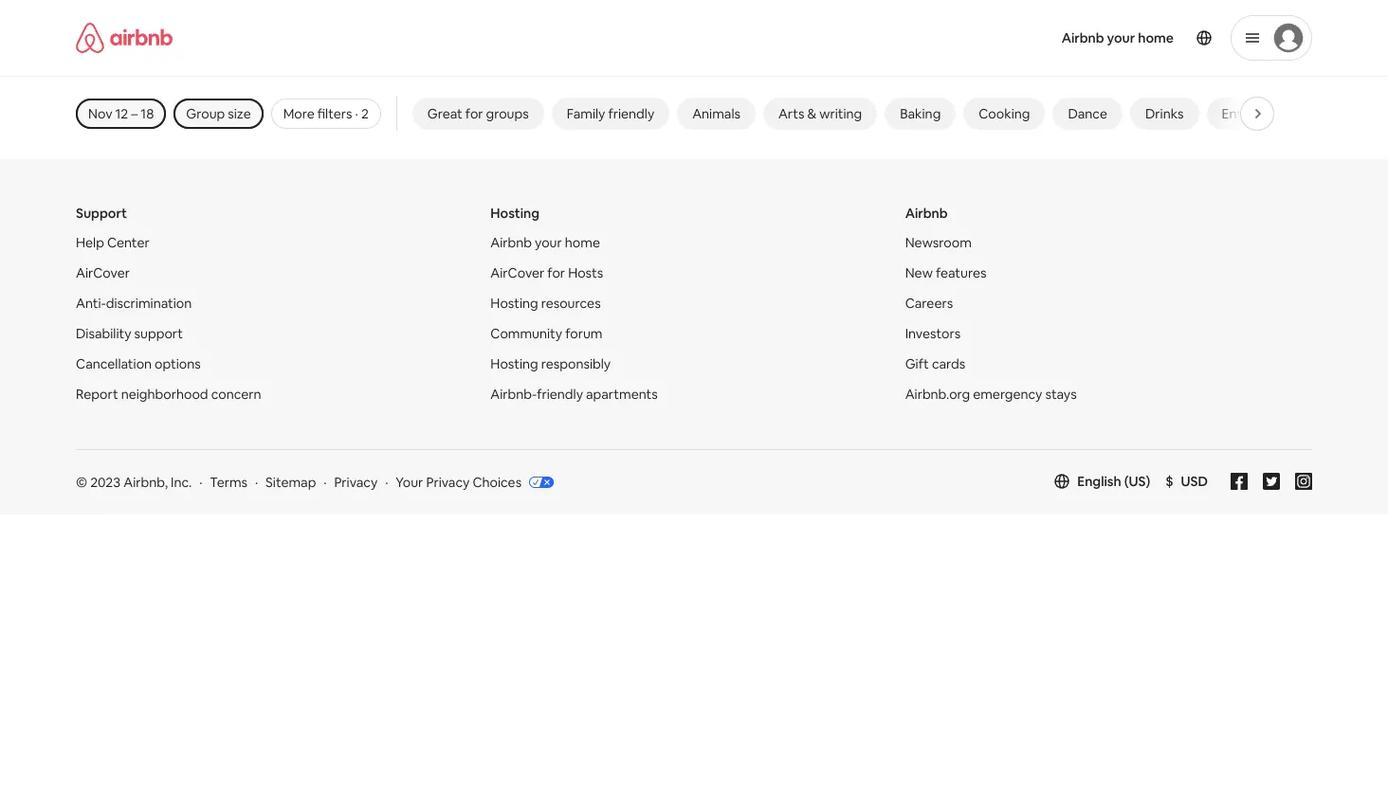Task type: locate. For each thing, give the bounding box(es) containing it.
drinks
[[1146, 105, 1184, 122]]

$ usd
[[1166, 473, 1208, 490]]

0 vertical spatial for
[[465, 105, 483, 122]]

friendly right family
[[608, 105, 655, 122]]

navigate to instagram image
[[1296, 473, 1313, 490]]

hosting resources
[[491, 295, 601, 312]]

0 vertical spatial your
[[1107, 29, 1136, 46]]

home up drinks button
[[1138, 29, 1174, 46]]

airbnb your home link up aircover for hosts link on the left of the page
[[491, 234, 600, 251]]

1 vertical spatial airbnb
[[905, 205, 948, 222]]

hosting up aircover for hosts
[[491, 205, 540, 222]]

home inside the profile element
[[1138, 29, 1174, 46]]

· left 2
[[355, 105, 358, 122]]

for
[[465, 105, 483, 122], [548, 265, 565, 282]]

2 aircover from the left
[[491, 265, 545, 282]]

0 vertical spatial airbnb your home link
[[1051, 18, 1186, 58]]

© 2023 airbnb, inc.
[[76, 474, 192, 491]]

1 vertical spatial airbnb your home link
[[491, 234, 600, 251]]

friendly for family
[[608, 105, 655, 122]]

1 horizontal spatial your
[[1107, 29, 1136, 46]]

hosting responsibly link
[[491, 356, 611, 373]]

3 hosting from the top
[[491, 356, 538, 373]]

0 horizontal spatial your
[[535, 234, 562, 251]]

0 horizontal spatial home
[[565, 234, 600, 251]]

0 horizontal spatial aircover
[[76, 265, 130, 282]]

community forum
[[491, 325, 603, 342]]

airbnb your home link inside the profile element
[[1051, 18, 1186, 58]]

airbnb up dance button
[[1062, 29, 1105, 46]]

anti-
[[76, 295, 106, 312]]

family friendly element
[[567, 105, 655, 122]]

privacy right your at the bottom left
[[426, 474, 470, 491]]

hosting up community
[[491, 295, 538, 312]]

forum
[[565, 325, 603, 342]]

1 horizontal spatial home
[[1138, 29, 1174, 46]]

1 vertical spatial airbnb your home
[[491, 234, 600, 251]]

0 horizontal spatial airbnb your home link
[[491, 234, 600, 251]]

airbnb.org
[[905, 386, 970, 403]]

1 hosting from the top
[[491, 205, 540, 222]]

airbnb your home inside "airbnb your home" link
[[1062, 29, 1174, 46]]

filters
[[318, 105, 352, 122]]

privacy
[[334, 474, 378, 491], [426, 474, 470, 491]]

cooking button
[[964, 98, 1046, 130]]

your up dance button
[[1107, 29, 1136, 46]]

·
[[355, 105, 358, 122], [199, 474, 202, 491]]

1 horizontal spatial aircover
[[491, 265, 545, 282]]

choices
[[473, 474, 522, 491]]

for left hosts
[[548, 265, 565, 282]]

report neighborhood concern link
[[76, 386, 261, 403]]

1 vertical spatial for
[[548, 265, 565, 282]]

navigate to twitter image
[[1263, 473, 1280, 490]]

great for groups element
[[428, 105, 529, 122]]

for right great
[[465, 105, 483, 122]]

aircover for hosts link
[[491, 265, 603, 282]]

friendly
[[608, 105, 655, 122], [537, 386, 583, 403]]

1 horizontal spatial for
[[548, 265, 565, 282]]

friendly inside button
[[608, 105, 655, 122]]

airbnb
[[1062, 29, 1105, 46], [905, 205, 948, 222], [491, 234, 532, 251]]

2 vertical spatial hosting
[[491, 356, 538, 373]]

2 horizontal spatial airbnb
[[1062, 29, 1105, 46]]

0 horizontal spatial for
[[465, 105, 483, 122]]

0 horizontal spatial privacy
[[334, 474, 378, 491]]

sitemap
[[266, 474, 316, 491]]

aircover
[[76, 265, 130, 282], [491, 265, 545, 282]]

arts & writing
[[779, 105, 862, 122]]

aircover down help center link
[[76, 265, 130, 282]]

airbnb up aircover for hosts
[[491, 234, 532, 251]]

airbnb inside the profile element
[[1062, 29, 1105, 46]]

0 vertical spatial airbnb
[[1062, 29, 1105, 46]]

airbnb-friendly apartments link
[[491, 386, 658, 403]]

airbnb your home up aircover for hosts link on the left of the page
[[491, 234, 600, 251]]

airbnb your home link
[[1051, 18, 1186, 58], [491, 234, 600, 251]]

entertainment
[[1222, 105, 1311, 122]]

neighborhood
[[121, 386, 208, 403]]

stays
[[1046, 386, 1077, 403]]

1 horizontal spatial airbnb your home link
[[1051, 18, 1186, 58]]

cooking element
[[979, 105, 1030, 122]]

1 vertical spatial friendly
[[537, 386, 583, 403]]

1 horizontal spatial privacy
[[426, 474, 470, 491]]

sitemap link
[[266, 474, 316, 491]]

navigate to facebook image
[[1231, 473, 1248, 490]]

1 horizontal spatial friendly
[[608, 105, 655, 122]]

$
[[1166, 473, 1174, 490]]

2 vertical spatial airbnb
[[491, 234, 532, 251]]

drinks button
[[1131, 98, 1199, 130]]

(us)
[[1125, 473, 1151, 490]]

0 horizontal spatial friendly
[[537, 386, 583, 403]]

report
[[76, 386, 118, 403]]

· right the inc.
[[199, 474, 202, 491]]

your up aircover for hosts link on the left of the page
[[535, 234, 562, 251]]

entertainment element
[[1222, 105, 1311, 122]]

hosting
[[491, 205, 540, 222], [491, 295, 538, 312], [491, 356, 538, 373]]

1 privacy from the left
[[334, 474, 378, 491]]

1 horizontal spatial ·
[[355, 105, 358, 122]]

airbnb up newsroom link
[[905, 205, 948, 222]]

newsroom
[[905, 234, 972, 251]]

home
[[1138, 29, 1174, 46], [565, 234, 600, 251]]

profile element
[[859, 0, 1313, 76]]

2 privacy from the left
[[426, 474, 470, 491]]

2 hosting from the top
[[491, 295, 538, 312]]

0 vertical spatial airbnb your home
[[1062, 29, 1174, 46]]

1 vertical spatial ·
[[199, 474, 202, 491]]

airbnb your home link up dance button
[[1051, 18, 1186, 58]]

friendly down hosting responsibly link
[[537, 386, 583, 403]]

for inside button
[[465, 105, 483, 122]]

airbnb-
[[491, 386, 537, 403]]

home up hosts
[[565, 234, 600, 251]]

baking element
[[900, 105, 941, 122]]

1 vertical spatial hosting
[[491, 295, 538, 312]]

©
[[76, 474, 87, 491]]

arts
[[779, 105, 805, 122]]

arts & writing button
[[763, 98, 878, 130]]

your
[[1107, 29, 1136, 46], [535, 234, 562, 251]]

1 aircover from the left
[[76, 265, 130, 282]]

groups
[[486, 105, 529, 122]]

entertainment button
[[1207, 98, 1326, 130]]

dance button
[[1053, 98, 1123, 130]]

family
[[567, 105, 605, 122]]

arts & writing element
[[779, 105, 862, 122]]

your privacy choices
[[396, 474, 522, 491]]

0 vertical spatial hosting
[[491, 205, 540, 222]]

1 horizontal spatial airbnb your home
[[1062, 29, 1174, 46]]

hosting responsibly
[[491, 356, 611, 373]]

airbnb your home up dance button
[[1062, 29, 1174, 46]]

careers link
[[905, 295, 953, 312]]

0 vertical spatial home
[[1138, 29, 1174, 46]]

english
[[1078, 473, 1122, 490]]

privacy left your at the bottom left
[[334, 474, 378, 491]]

hosting up 'airbnb-'
[[491, 356, 538, 373]]

aircover for hosts
[[491, 265, 603, 282]]

0 vertical spatial friendly
[[608, 105, 655, 122]]

1 vertical spatial your
[[535, 234, 562, 251]]

aircover up hosting resources
[[491, 265, 545, 282]]



Task type: vqa. For each thing, say whether or not it's contained in the screenshot.
left ·
yes



Task type: describe. For each thing, give the bounding box(es) containing it.
hosting for hosting resources
[[491, 295, 538, 312]]

drinks element
[[1146, 105, 1184, 122]]

cancellation options link
[[76, 356, 201, 373]]

animals button
[[677, 98, 756, 130]]

gift cards link
[[905, 356, 966, 373]]

animals
[[693, 105, 741, 122]]

privacy link
[[334, 474, 378, 491]]

english (us) button
[[1055, 473, 1151, 490]]

careers
[[905, 295, 953, 312]]

gift
[[905, 356, 929, 373]]

discrimination
[[106, 295, 192, 312]]

investors
[[905, 325, 961, 342]]

cooking
[[979, 105, 1030, 122]]

family friendly
[[567, 105, 655, 122]]

features
[[936, 265, 987, 282]]

support
[[76, 205, 127, 222]]

airbnb,
[[124, 474, 168, 491]]

support
[[134, 325, 183, 342]]

aircover link
[[76, 265, 130, 282]]

1 vertical spatial home
[[565, 234, 600, 251]]

emergency
[[973, 386, 1043, 403]]

community
[[491, 325, 563, 342]]

concern
[[211, 386, 261, 403]]

great for groups button
[[412, 98, 544, 130]]

airbnb-friendly apartments
[[491, 386, 658, 403]]

cancellation options
[[76, 356, 201, 373]]

help center link
[[76, 234, 150, 251]]

1 horizontal spatial airbnb
[[905, 205, 948, 222]]

your inside the profile element
[[1107, 29, 1136, 46]]

disability
[[76, 325, 131, 342]]

cancellation
[[76, 356, 152, 373]]

hosting for hosting responsibly
[[491, 356, 538, 373]]

for for aircover
[[548, 265, 565, 282]]

new
[[905, 265, 933, 282]]

more
[[283, 105, 315, 122]]

help
[[76, 234, 104, 251]]

disability support link
[[76, 325, 183, 342]]

responsibly
[[541, 356, 611, 373]]

privacy inside 'link'
[[426, 474, 470, 491]]

help center
[[76, 234, 150, 251]]

aircover for aircover for hosts
[[491, 265, 545, 282]]

friendly for airbnb-
[[537, 386, 583, 403]]

center
[[107, 234, 150, 251]]

disability support
[[76, 325, 183, 342]]

anti-discrimination
[[76, 295, 192, 312]]

cards
[[932, 356, 966, 373]]

0 horizontal spatial airbnb your home
[[491, 234, 600, 251]]

0 horizontal spatial airbnb
[[491, 234, 532, 251]]

hosting resources link
[[491, 295, 601, 312]]

animals element
[[693, 105, 741, 122]]

0 vertical spatial ·
[[355, 105, 358, 122]]

apartments
[[586, 386, 658, 403]]

your privacy choices link
[[396, 474, 554, 493]]

&
[[808, 105, 817, 122]]

terms link
[[210, 474, 248, 491]]

writing
[[820, 105, 862, 122]]

usd
[[1181, 473, 1208, 490]]

dance element
[[1068, 105, 1108, 122]]

baking button
[[885, 98, 956, 130]]

investors link
[[905, 325, 961, 342]]

for for great
[[465, 105, 483, 122]]

inc.
[[171, 474, 192, 491]]

anti-discrimination link
[[76, 295, 192, 312]]

2
[[361, 105, 369, 122]]

new features
[[905, 265, 987, 282]]

your
[[396, 474, 423, 491]]

options
[[155, 356, 201, 373]]

airbnb.org emergency stays
[[905, 386, 1077, 403]]

hosting for hosting
[[491, 205, 540, 222]]

english (us)
[[1078, 473, 1151, 490]]

more filters · 2
[[283, 105, 369, 122]]

2023
[[90, 474, 121, 491]]

terms
[[210, 474, 248, 491]]

great
[[428, 105, 463, 122]]

baking
[[900, 105, 941, 122]]

dance
[[1068, 105, 1108, 122]]

airbnb.org emergency stays link
[[905, 386, 1077, 403]]

great for groups
[[428, 105, 529, 122]]

0 horizontal spatial ·
[[199, 474, 202, 491]]

resources
[[541, 295, 601, 312]]

gift cards
[[905, 356, 966, 373]]

aircover for aircover link
[[76, 265, 130, 282]]

newsroom link
[[905, 234, 972, 251]]

hosts
[[568, 265, 603, 282]]

report neighborhood concern
[[76, 386, 261, 403]]

community forum link
[[491, 325, 603, 342]]



